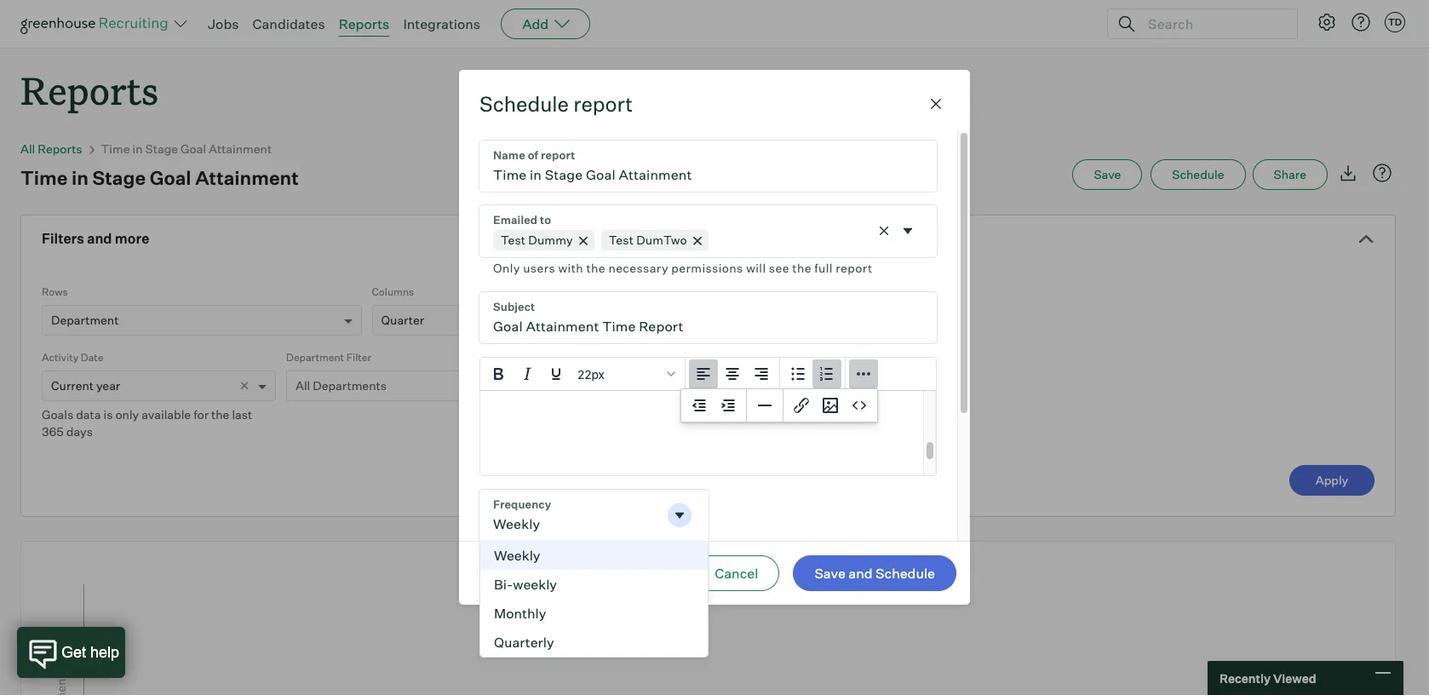 Task type: describe. For each thing, give the bounding box(es) containing it.
recently viewed
[[1220, 671, 1317, 685]]

schedule for schedule report
[[480, 91, 569, 116]]

jobs
[[208, 15, 239, 32]]

configure image
[[1317, 12, 1338, 32]]

permissions
[[672, 260, 744, 275]]

weekly
[[494, 547, 541, 564]]

filters and more
[[42, 230, 149, 247]]

activity date
[[42, 351, 103, 364]]

test for test dummy
[[501, 232, 526, 247]]

0 vertical spatial goal
[[181, 142, 206, 156]]

last
[[232, 407, 252, 422]]

greenhouse recruiting image
[[20, 14, 174, 34]]

td button
[[1382, 9, 1409, 36]]

22px
[[578, 366, 605, 381]]

xychart image
[[42, 542, 1375, 695]]

0 vertical spatial time in stage goal attainment
[[101, 142, 272, 156]]

with
[[558, 260, 584, 275]]

goals data is only available for the last 365 days
[[42, 407, 252, 439]]

0 vertical spatial stage
[[145, 142, 178, 156]]

bi-weekly option
[[481, 570, 708, 599]]

test for test dumtwo
[[609, 232, 634, 247]]

download image
[[1338, 163, 1359, 183]]

activity
[[42, 351, 79, 364]]

more
[[115, 230, 149, 247]]

departments
[[313, 378, 387, 393]]

all reports link
[[20, 142, 82, 156]]

apply button
[[1290, 465, 1375, 496]]

rows
[[42, 286, 68, 298]]

current year
[[51, 378, 120, 393]]

candidates
[[253, 15, 325, 32]]

data
[[76, 407, 101, 422]]

1 vertical spatial attainment
[[195, 166, 299, 189]]

add
[[522, 15, 549, 32]]

current
[[51, 378, 94, 393]]

test dummy
[[501, 232, 573, 247]]

1 vertical spatial report
[[836, 260, 873, 275]]

columns
[[372, 286, 414, 298]]

none field toggle flyout
[[480, 489, 708, 541]]

only
[[493, 260, 520, 275]]

toggle flyout image
[[900, 222, 917, 239]]

viewed
[[1274, 671, 1317, 685]]

date
[[81, 351, 103, 364]]

toggle flyout image
[[671, 506, 688, 524]]

quarter option
[[381, 313, 424, 327]]

bi-
[[494, 576, 513, 593]]

test dumtwo
[[609, 232, 687, 247]]

users
[[523, 260, 556, 275]]

2 vertical spatial reports
[[38, 142, 82, 156]]

1 vertical spatial in
[[72, 166, 89, 189]]

see
[[769, 260, 790, 275]]

quarterly
[[494, 634, 554, 651]]

department filter
[[286, 351, 371, 364]]

1 horizontal spatial the
[[587, 260, 606, 275]]

quarterly option
[[481, 628, 708, 657]]

current year option
[[51, 378, 120, 393]]

share
[[1274, 167, 1307, 182]]

bi-weekly
[[494, 576, 557, 593]]

recently
[[1220, 671, 1271, 685]]

monthly option
[[481, 599, 708, 628]]

goals
[[42, 407, 73, 422]]

0 horizontal spatial time
[[20, 166, 68, 189]]

jobs link
[[208, 15, 239, 32]]

td button
[[1385, 12, 1406, 32]]

year
[[96, 378, 120, 393]]

department option
[[51, 313, 119, 327]]

candidates link
[[253, 15, 325, 32]]

only
[[115, 407, 139, 422]]

365
[[42, 424, 64, 439]]

will
[[746, 260, 766, 275]]

0 vertical spatial reports
[[339, 15, 390, 32]]

22px group
[[481, 357, 936, 391]]

0 vertical spatial attainment
[[209, 142, 272, 156]]

list box containing weekly
[[480, 541, 709, 657]]

quarter
[[381, 313, 424, 327]]

apply
[[1316, 473, 1349, 487]]

schedule report
[[480, 91, 633, 116]]

weekly option
[[481, 541, 708, 570]]



Task type: locate. For each thing, give the bounding box(es) containing it.
all departments
[[296, 378, 387, 393]]

None text field
[[480, 140, 937, 191], [480, 489, 664, 541], [480, 140, 937, 191], [480, 489, 664, 541]]

0 horizontal spatial report
[[574, 91, 633, 116]]

1 horizontal spatial report
[[836, 260, 873, 275]]

2 horizontal spatial schedule
[[1173, 167, 1225, 182]]

all for all reports
[[20, 142, 35, 156]]

reports link
[[339, 15, 390, 32]]

dumtwo
[[637, 232, 687, 247]]

schedule inside button
[[876, 565, 935, 582]]

1 vertical spatial time in stage goal attainment
[[20, 166, 299, 189]]

the
[[587, 260, 606, 275], [793, 260, 812, 275], [211, 407, 230, 422]]

dummy
[[529, 232, 573, 247]]

time
[[101, 142, 130, 156], [20, 166, 68, 189]]

attainment
[[209, 142, 272, 156], [195, 166, 299, 189]]

full
[[815, 260, 833, 275]]

all for all departments
[[296, 378, 310, 393]]

save for save and schedule
[[815, 565, 846, 582]]

1 vertical spatial time
[[20, 166, 68, 189]]

1 horizontal spatial test
[[609, 232, 634, 247]]

save for save
[[1094, 167, 1121, 182]]

report
[[574, 91, 633, 116], [836, 260, 873, 275]]

integrations
[[403, 15, 481, 32]]

the inside "goals data is only available for the last 365 days"
[[211, 407, 230, 422]]

schedule for schedule
[[1173, 167, 1225, 182]]

1 vertical spatial department
[[286, 351, 344, 364]]

and
[[87, 230, 112, 247], [849, 565, 873, 582]]

0 horizontal spatial save
[[815, 565, 846, 582]]

for
[[194, 407, 209, 422]]

add button
[[501, 9, 591, 39]]

0 vertical spatial save
[[1094, 167, 1121, 182]]

all
[[20, 142, 35, 156], [296, 378, 310, 393]]

department
[[51, 313, 119, 327], [286, 351, 344, 364]]

×
[[239, 375, 250, 394]]

1 vertical spatial all
[[296, 378, 310, 393]]

2 vertical spatial schedule
[[876, 565, 935, 582]]

1 horizontal spatial time
[[101, 142, 130, 156]]

0 horizontal spatial schedule
[[480, 91, 569, 116]]

is
[[104, 407, 113, 422]]

schedule inside button
[[1173, 167, 1225, 182]]

1 horizontal spatial schedule
[[876, 565, 935, 582]]

stage
[[145, 142, 178, 156], [93, 166, 146, 189]]

the right with
[[587, 260, 606, 275]]

1 vertical spatial save
[[815, 565, 846, 582]]

1 vertical spatial schedule
[[1173, 167, 1225, 182]]

test up necessary
[[609, 232, 634, 247]]

close modal icon image
[[926, 93, 947, 114]]

department for department filter
[[286, 351, 344, 364]]

1 vertical spatial stage
[[93, 166, 146, 189]]

all reports
[[20, 142, 82, 156]]

22px toolbar
[[481, 357, 686, 391]]

and for filters
[[87, 230, 112, 247]]

1 horizontal spatial save
[[1094, 167, 1121, 182]]

department up date
[[51, 313, 119, 327]]

test
[[501, 232, 526, 247], [609, 232, 634, 247]]

1 vertical spatial goal
[[150, 166, 191, 189]]

time in stage goal attainment
[[101, 142, 272, 156], [20, 166, 299, 189]]

1 vertical spatial reports
[[20, 65, 159, 115]]

1 horizontal spatial in
[[132, 142, 143, 156]]

0 vertical spatial and
[[87, 230, 112, 247]]

22px button
[[571, 359, 682, 388]]

goal
[[181, 142, 206, 156], [150, 166, 191, 189]]

1 vertical spatial and
[[849, 565, 873, 582]]

share button
[[1253, 159, 1328, 190]]

0 vertical spatial all
[[20, 142, 35, 156]]

filters
[[42, 230, 84, 247]]

1 test from the left
[[501, 232, 526, 247]]

0 horizontal spatial and
[[87, 230, 112, 247]]

weekly
[[513, 576, 557, 593]]

1 horizontal spatial and
[[849, 565, 873, 582]]

0 vertical spatial report
[[574, 91, 633, 116]]

necessary
[[609, 260, 669, 275]]

toolbar
[[686, 357, 780, 391], [780, 357, 846, 391], [846, 357, 882, 391], [682, 389, 747, 422], [784, 389, 878, 422]]

integrations link
[[403, 15, 481, 32]]

0 horizontal spatial the
[[211, 407, 230, 422]]

2 test from the left
[[609, 232, 634, 247]]

1 horizontal spatial department
[[286, 351, 344, 364]]

department up all departments at left bottom
[[286, 351, 344, 364]]

faq image
[[1373, 163, 1393, 183]]

available
[[142, 407, 191, 422]]

save inside save button
[[1094, 167, 1121, 182]]

only users with the necessary permissions will see the full report
[[493, 260, 873, 275]]

0 vertical spatial department
[[51, 313, 119, 327]]

save and schedule
[[815, 565, 935, 582]]

save
[[1094, 167, 1121, 182], [815, 565, 846, 582]]

in
[[132, 142, 143, 156], [72, 166, 89, 189]]

group
[[681, 388, 878, 423]]

clear selection image
[[876, 222, 893, 239]]

save and schedule this report to revisit it! element
[[1073, 159, 1151, 190]]

2 horizontal spatial the
[[793, 260, 812, 275]]

0 horizontal spatial test
[[501, 232, 526, 247]]

None text field
[[480, 292, 937, 343]]

td
[[1389, 16, 1402, 28]]

Search text field
[[1144, 12, 1282, 36]]

the left full
[[793, 260, 812, 275]]

0 horizontal spatial all
[[20, 142, 35, 156]]

cancel button
[[694, 556, 780, 592]]

0 vertical spatial in
[[132, 142, 143, 156]]

filter
[[346, 351, 371, 364]]

and for save
[[849, 565, 873, 582]]

schedule
[[480, 91, 569, 116], [1173, 167, 1225, 182], [876, 565, 935, 582]]

reports
[[339, 15, 390, 32], [20, 65, 159, 115], [38, 142, 82, 156]]

save and schedule button
[[794, 556, 957, 592]]

time down all reports link
[[20, 166, 68, 189]]

schedule button
[[1151, 159, 1246, 190]]

None field
[[480, 205, 937, 278], [480, 489, 708, 541], [480, 205, 937, 278]]

save button
[[1073, 159, 1143, 190]]

department for department
[[51, 313, 119, 327]]

time right all reports link
[[101, 142, 130, 156]]

cancel
[[715, 565, 759, 582]]

1 horizontal spatial all
[[296, 378, 310, 393]]

list box
[[480, 541, 709, 657]]

test up only
[[501, 232, 526, 247]]

0 vertical spatial schedule
[[480, 91, 569, 116]]

0 vertical spatial time
[[101, 142, 130, 156]]

and inside button
[[849, 565, 873, 582]]

the right for
[[211, 407, 230, 422]]

time in stage goal attainment link
[[101, 142, 272, 156]]

0 horizontal spatial in
[[72, 166, 89, 189]]

save inside save and schedule button
[[815, 565, 846, 582]]

monthly
[[494, 605, 546, 622]]

days
[[66, 424, 93, 439]]

0 horizontal spatial department
[[51, 313, 119, 327]]



Task type: vqa. For each thing, say whether or not it's contained in the screenshot.
top Or
no



